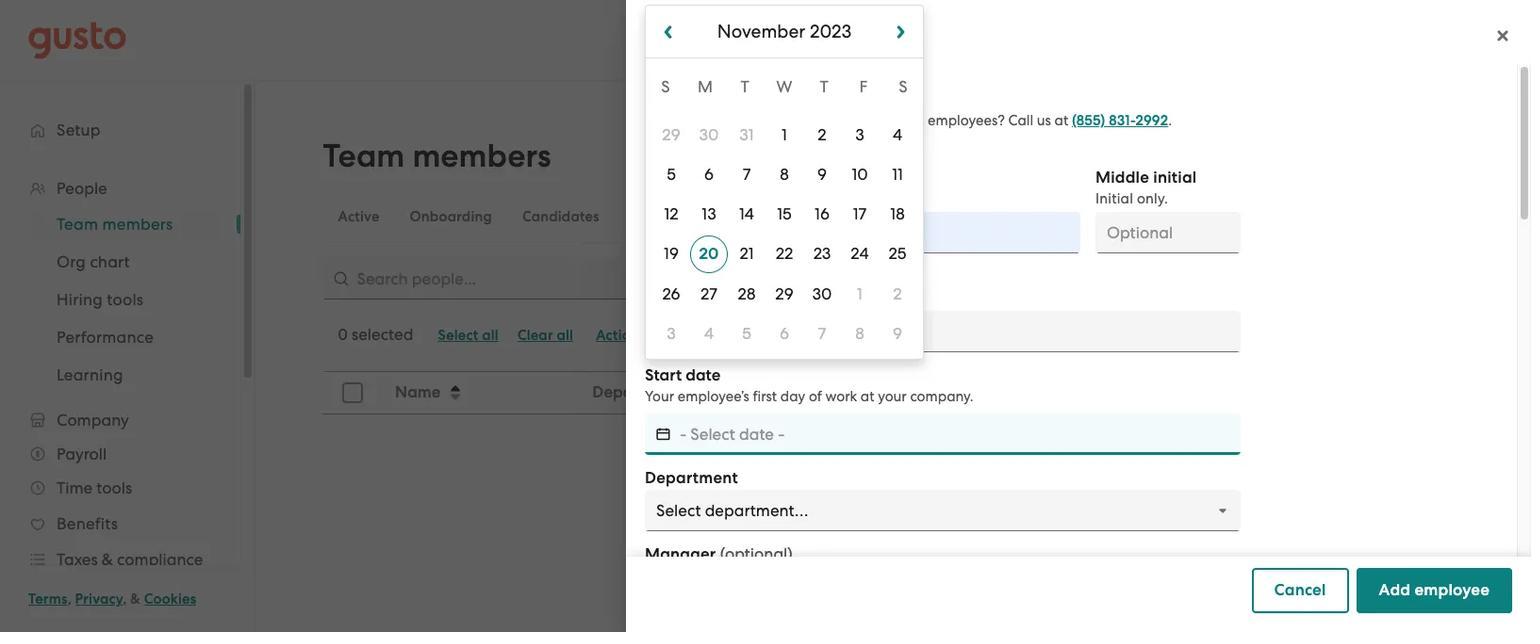 Task type: locate. For each thing, give the bounding box(es) containing it.
1 legal from the top
[[735, 191, 769, 208]]

11 button
[[879, 156, 917, 193]]

1 vertical spatial 9
[[893, 325, 903, 343]]

7 down 31
[[743, 165, 751, 184]]

0 vertical spatial 4
[[893, 125, 903, 144]]

official, inside last name their official, legal name.
[[682, 290, 732, 307]]

0 horizontal spatial all
[[482, 327, 499, 344]]

1 vertical spatial 7 button
[[804, 315, 841, 353]]

1 vertical spatial name
[[680, 267, 724, 287]]

7 up start date your employee's first day of work at your company.
[[818, 325, 827, 343]]

2 button up "10" button
[[804, 116, 841, 154]]

all right select
[[482, 327, 499, 344]]

1 official, from the top
[[682, 191, 732, 208]]

0 horizontal spatial 8 button
[[766, 156, 804, 193]]

0 vertical spatial 1
[[782, 125, 788, 144]]

1 horizontal spatial 8 button
[[841, 315, 879, 353]]

29 button
[[653, 116, 691, 154], [766, 275, 804, 313]]

1 all from the left
[[482, 327, 499, 344]]

1 vertical spatial name.
[[772, 290, 815, 307]]

0 horizontal spatial 1
[[782, 125, 788, 144]]

t right w on the top of page
[[820, 77, 829, 96]]

0 horizontal spatial s
[[662, 77, 670, 96]]

add employee
[[1380, 581, 1490, 601]]

1 horizontal spatial at
[[1055, 112, 1069, 129]]

at
[[1055, 112, 1069, 129], [861, 389, 875, 406]]

november
[[718, 21, 806, 42]]

name
[[681, 168, 725, 188], [680, 267, 724, 287]]

29
[[663, 125, 681, 144], [776, 285, 794, 304]]

5 button up the 12 button
[[653, 156, 691, 193]]

all inside select all button
[[482, 327, 499, 344]]

adding
[[878, 112, 925, 129]]

1 horizontal spatial 2 button
[[879, 275, 917, 313]]

1 name. from the top
[[772, 191, 815, 208]]

home image
[[28, 21, 126, 59]]

0 vertical spatial name
[[681, 168, 725, 188]]

account menu element
[[1168, 0, 1504, 80]]

1 horizontal spatial s
[[899, 77, 908, 96]]

1 horizontal spatial 4 button
[[879, 116, 917, 154]]

7 button up the '14'
[[728, 156, 766, 193]]

start
[[645, 366, 682, 386]]

1 vertical spatial 29
[[776, 285, 794, 304]]

5
[[667, 165, 676, 184], [743, 325, 752, 343]]

official, for first name
[[682, 191, 732, 208]]

1 horizontal spatial 2
[[894, 285, 902, 304]]

Start date field
[[680, 414, 1241, 456]]

24
[[851, 244, 869, 263]]

9 up your
[[893, 325, 903, 343]]

 button
[[879, 6, 924, 58]]

0 vertical spatial their
[[645, 191, 679, 208]]

at right us
[[1055, 112, 1069, 129]]

1 vertical spatial add
[[1380, 581, 1411, 601]]

1 horizontal spatial 1 button
[[841, 275, 879, 313]]

21 button
[[728, 235, 766, 273]]

1 horizontal spatial 6 button
[[766, 315, 804, 353]]

cancel button
[[1252, 569, 1349, 614]]

0 horizontal spatial ,
[[68, 591, 72, 608]]

legal up dismissed
[[735, 191, 769, 208]]

2 all from the left
[[557, 327, 574, 344]]

1 vertical spatial 5
[[743, 325, 752, 343]]

3 button
[[841, 116, 879, 154], [653, 315, 691, 353]]

4 for the rightmost 4 button
[[893, 125, 903, 144]]

2 t from the left
[[820, 77, 829, 96]]

november 2023 button
[[691, 6, 879, 58]]

1 button down 24 button
[[841, 275, 879, 313]]

1 their from the top
[[645, 191, 679, 208]]

1 horizontal spatial 4
[[893, 125, 903, 144]]

s
[[662, 77, 670, 96], [899, 77, 908, 96]]

0 horizontal spatial at
[[861, 389, 875, 406]]

1 vertical spatial at
[[861, 389, 875, 406]]

dismissed
[[745, 208, 811, 225]]

4 down 27
[[705, 325, 714, 343]]

0 horizontal spatial 3 button
[[653, 315, 691, 353]]

2 button down 25 button
[[879, 275, 917, 313]]

8 up the "work"
[[856, 325, 865, 343]]

2 their from the top
[[645, 290, 679, 307]]

1 horizontal spatial 30
[[813, 285, 832, 304]]

14 button
[[728, 195, 766, 233]]

0 vertical spatial 9
[[818, 165, 827, 184]]

name. inside first name their official, legal name.
[[772, 191, 815, 208]]

9 button up your
[[879, 315, 917, 353]]

2 down 25 button
[[894, 285, 902, 304]]

1 horizontal spatial 9
[[893, 325, 903, 343]]

30 for bottom 30 button
[[813, 285, 832, 304]]

0 vertical spatial 3
[[856, 125, 865, 144]]

30 down 23 button on the right of page
[[813, 285, 832, 304]]

1 down 24
[[858, 285, 863, 304]]

11
[[893, 165, 904, 184]]

add for add an employee
[[645, 24, 685, 48]]

their for last
[[645, 290, 679, 307]]

1 horizontal spatial 29 button
[[766, 275, 804, 313]]

name inside last name their official, legal name.
[[680, 267, 724, 287]]

initial
[[1154, 168, 1197, 188]]

cookies button
[[144, 589, 197, 611]]

3 button up 10
[[841, 116, 879, 154]]

manager
[[645, 545, 716, 565]]

basics
[[645, 75, 697, 97]]

3 left new notifications image
[[667, 325, 676, 343]]

0 vertical spatial 8
[[780, 165, 789, 184]]

call
[[1009, 112, 1034, 129]]

, left &
[[123, 591, 127, 608]]

1 horizontal spatial 1
[[858, 285, 863, 304]]

legal right the '27' "button"
[[735, 290, 769, 307]]

1 vertical spatial 6
[[780, 325, 790, 343]]

29 button up first
[[653, 116, 691, 154]]

0 vertical spatial 5
[[667, 165, 676, 184]]

department up calendar outline icon
[[593, 383, 684, 403]]

s up "need"
[[662, 77, 670, 96]]

1 horizontal spatial 30 button
[[804, 275, 841, 313]]

all inside clear all 'button'
[[557, 327, 574, 344]]

all right clear
[[557, 327, 574, 344]]

official, right 26
[[682, 290, 732, 307]]

add
[[645, 24, 685, 48], [1380, 581, 1411, 601]]

1 horizontal spatial add
[[1380, 581, 1411, 601]]

3 button left new notifications image
[[653, 315, 691, 353]]

official, inside first name their official, legal name.
[[682, 191, 732, 208]]

0 horizontal spatial 4 button
[[691, 315, 728, 353]]

9 left "10" button
[[818, 165, 827, 184]]

0 vertical spatial 30 button
[[691, 116, 728, 154]]

calendar outline image
[[657, 425, 671, 444]]

0 selected
[[338, 325, 414, 344]]

4 button down the '27' "button"
[[691, 315, 728, 353]]

20 button
[[691, 236, 728, 274]]

clear all button
[[508, 321, 583, 351]]

0 vertical spatial 7
[[743, 165, 751, 184]]

3 up 10
[[856, 125, 865, 144]]

2992
[[1136, 112, 1169, 129]]

company.
[[911, 389, 974, 406]]

questions
[[769, 112, 831, 129]]

14
[[740, 205, 755, 224]]

, left the privacy
[[68, 591, 72, 608]]

1 horizontal spatial t
[[820, 77, 829, 96]]

(855)
[[1072, 112, 1106, 129]]

1 horizontal spatial 8
[[856, 325, 865, 343]]

6 button up 13 button
[[691, 156, 728, 193]]

4 up 11
[[893, 125, 903, 144]]

29 left 'help'
[[663, 125, 681, 144]]

16 button
[[804, 195, 841, 233]]

1 horizontal spatial all
[[557, 327, 574, 344]]

1 horizontal spatial 5 button
[[728, 315, 766, 353]]

add inside button
[[1380, 581, 1411, 601]]

2 name. from the top
[[772, 290, 815, 307]]

6 up start date your employee's first day of work at your company.
[[780, 325, 790, 343]]

6 button down 28 "button"
[[766, 315, 804, 353]]

6
[[705, 165, 714, 184], [780, 325, 790, 343]]

0 vertical spatial employee
[[719, 24, 812, 48]]

First name field
[[645, 212, 1081, 254]]

name for first name
[[681, 168, 725, 188]]

2 , from the left
[[123, 591, 127, 608]]

1 vertical spatial 4
[[705, 325, 714, 343]]

2 legal from the top
[[735, 290, 769, 307]]

first name their official, legal name.
[[645, 168, 815, 208]]

0 horizontal spatial 3
[[667, 325, 676, 343]]

0 horizontal spatial 30
[[700, 125, 719, 144]]

0 horizontal spatial t
[[741, 77, 750, 96]]

1
[[782, 125, 788, 144], [858, 285, 863, 304]]

Search people... field
[[323, 258, 776, 300]]

t
[[741, 77, 750, 96], [820, 77, 829, 96]]

23
[[814, 244, 831, 263]]

0 horizontal spatial 1 button
[[766, 116, 804, 154]]

5 up 12
[[667, 165, 676, 184]]

s up adding
[[899, 77, 908, 96]]

8
[[780, 165, 789, 184], [856, 325, 865, 343]]

2 official, from the top
[[682, 290, 732, 307]]

0 horizontal spatial employee
[[719, 24, 812, 48]]

at left your
[[861, 389, 875, 406]]

only.
[[1138, 191, 1169, 208]]

name up 13 button
[[681, 168, 725, 188]]

9 button left 10
[[804, 156, 841, 193]]

0 vertical spatial 29 button
[[653, 116, 691, 154]]

their down last
[[645, 290, 679, 307]]

members
[[413, 137, 551, 175]]

1 horizontal spatial employee
[[1415, 581, 1490, 601]]

0 vertical spatial department
[[593, 383, 684, 403]]

1 vertical spatial legal
[[735, 290, 769, 307]]

middle
[[1096, 168, 1150, 188]]

name down "20"
[[680, 267, 724, 287]]

all for clear all
[[557, 327, 574, 344]]

1 horizontal spatial 3
[[856, 125, 865, 144]]

add an employee
[[645, 24, 812, 48]]

1 button right 31
[[766, 116, 804, 154]]

name. up dismissed
[[772, 191, 815, 208]]

30 button left 31
[[691, 116, 728, 154]]

8 button up the "work"
[[841, 315, 879, 353]]

4 button up 11
[[879, 116, 917, 154]]

6 button
[[691, 156, 728, 193], [766, 315, 804, 353]]

their inside first name their official, legal name.
[[645, 191, 679, 208]]

at inside start date your employee's first day of work at your company.
[[861, 389, 875, 406]]

name. for last name
[[772, 290, 815, 307]]

1 horizontal spatial 6
[[780, 325, 790, 343]]

their inside last name their official, legal name.
[[645, 290, 679, 307]]

name inside first name their official, legal name.
[[681, 168, 725, 188]]

0 vertical spatial 5 button
[[653, 156, 691, 193]]

0 horizontal spatial 2 button
[[804, 116, 841, 154]]

5 down 28 "button"
[[743, 325, 752, 343]]

0 vertical spatial 2 button
[[804, 116, 841, 154]]

0 horizontal spatial 2
[[818, 125, 827, 144]]

2
[[818, 125, 827, 144], [894, 285, 902, 304]]

1 vertical spatial 8 button
[[841, 315, 879, 353]]

department
[[593, 383, 684, 403], [645, 469, 738, 489]]

name.
[[772, 191, 815, 208], [772, 290, 815, 307]]

1 t from the left
[[741, 77, 750, 96]]

1 horizontal spatial ,
[[123, 591, 127, 608]]

2 s from the left
[[899, 77, 908, 96]]

department down calendar outline icon
[[645, 469, 738, 489]]

7 button up start date your employee's first day of work at your company.
[[804, 315, 841, 353]]

7 for the leftmost 7 button
[[743, 165, 751, 184]]

13
[[702, 205, 717, 224]]

employee's
[[678, 389, 750, 406]]

name button
[[384, 374, 580, 413]]

0 vertical spatial at
[[1055, 112, 1069, 129]]

1 right 31 button
[[782, 125, 788, 144]]

2 left the about
[[818, 125, 827, 144]]

0 vertical spatial legal
[[735, 191, 769, 208]]

their up offboarding
[[645, 191, 679, 208]]

onboarding
[[410, 208, 492, 225]]

0 vertical spatial 6
[[705, 165, 714, 184]]

active button
[[323, 194, 395, 240]]

15 button
[[766, 195, 804, 233]]

legal inside last name their official, legal name.
[[735, 290, 769, 307]]

30 button down 23 button on the right of page
[[804, 275, 841, 313]]

0 horizontal spatial 5
[[667, 165, 676, 184]]

1 vertical spatial 30
[[813, 285, 832, 304]]

0 vertical spatial official,
[[682, 191, 732, 208]]

0 horizontal spatial 6
[[705, 165, 714, 184]]

name. inside last name their official, legal name.
[[772, 290, 815, 307]]

official, right 12
[[682, 191, 732, 208]]

terms , privacy , & cookies
[[28, 591, 197, 608]]

5 for the bottom 5 button
[[743, 325, 752, 343]]

legal
[[735, 191, 769, 208], [735, 290, 769, 307]]

0 horizontal spatial 7 button
[[728, 156, 766, 193]]

8 button up 15 button
[[766, 156, 804, 193]]

0 vertical spatial 8 button
[[766, 156, 804, 193]]

30 left 31
[[700, 125, 719, 144]]

1 vertical spatial 4 button
[[691, 315, 728, 353]]

0 vertical spatial 1 button
[[766, 116, 804, 154]]

5 button
[[653, 156, 691, 193], [728, 315, 766, 353]]

31
[[740, 125, 754, 144]]

3 for topmost 3 button
[[856, 125, 865, 144]]

name for last name
[[680, 267, 724, 287]]

0 vertical spatial 4 button
[[879, 116, 917, 154]]

add for add employee
[[1380, 581, 1411, 601]]

29 button right the 28
[[766, 275, 804, 313]]

12 button
[[653, 195, 691, 233]]

8 up 15 button
[[780, 165, 789, 184]]

t up "have" at the top left of the page
[[741, 77, 750, 96]]

9
[[818, 165, 827, 184], [893, 325, 903, 343]]

legal inside first name their official, legal name.
[[735, 191, 769, 208]]

0 vertical spatial 6 button
[[691, 156, 728, 193]]

0 vertical spatial add
[[645, 24, 685, 48]]

0 horizontal spatial 4
[[705, 325, 714, 343]]

need help or have questions about adding employees? call us at (855) 831-2992 .
[[645, 112, 1173, 129]]

their
[[645, 191, 679, 208], [645, 290, 679, 307]]

their for first
[[645, 191, 679, 208]]

7 button
[[728, 156, 766, 193], [804, 315, 841, 353]]

privacy link
[[75, 591, 123, 608]]

6 up 13 button
[[705, 165, 714, 184]]

0 horizontal spatial 8
[[780, 165, 789, 184]]

1 vertical spatial their
[[645, 290, 679, 307]]

offboarding button
[[615, 194, 730, 240]]

29 right 28 "button"
[[776, 285, 794, 304]]

name. down the "22"
[[772, 290, 815, 307]]

1 horizontal spatial 7 button
[[804, 315, 841, 353]]

1 horizontal spatial 9 button
[[879, 315, 917, 353]]

1 vertical spatial official,
[[682, 290, 732, 307]]

0 vertical spatial 7 button
[[728, 156, 766, 193]]

5 button down 28 "button"
[[728, 315, 766, 353]]

1 vertical spatial 1
[[858, 285, 863, 304]]



Task type: describe. For each thing, give the bounding box(es) containing it.
27
[[701, 285, 718, 304]]

add employee button
[[1357, 569, 1513, 614]]

18 button
[[879, 195, 917, 233]]

1 for the bottom 1 button
[[858, 285, 863, 304]]

(855) 831-2992 link
[[1072, 112, 1169, 129]]


[[659, 23, 677, 40]]

terms
[[28, 591, 68, 608]]

candidates button
[[507, 194, 615, 240]]

0 horizontal spatial 30 button
[[691, 116, 728, 154]]

name. for first name
[[772, 191, 815, 208]]

19
[[664, 244, 679, 263]]

offboarding
[[630, 208, 715, 225]]

22 button
[[766, 235, 804, 273]]

november 2023
[[718, 21, 852, 42]]

1 s from the left
[[662, 77, 670, 96]]

1 vertical spatial 5 button
[[728, 315, 766, 353]]

 button
[[646, 6, 691, 58]]

date
[[686, 366, 721, 386]]

help
[[685, 112, 713, 129]]

last
[[645, 267, 676, 287]]

month  2023-11 element
[[652, 115, 918, 354]]

831-
[[1110, 112, 1136, 129]]

17 button
[[841, 195, 879, 233]]

your
[[645, 389, 675, 406]]

31 button
[[728, 116, 766, 154]]

1 vertical spatial 29 button
[[766, 275, 804, 313]]

about
[[835, 112, 874, 129]]

team
[[323, 137, 405, 175]]

0 vertical spatial 3 button
[[841, 116, 879, 154]]

1 vertical spatial 1 button
[[841, 275, 879, 313]]

20
[[700, 244, 719, 264]]

0 horizontal spatial 6 button
[[691, 156, 728, 193]]

6 for bottom 6 'button'
[[780, 325, 790, 343]]

work
[[826, 389, 858, 406]]

.
[[1169, 112, 1173, 129]]

15
[[778, 205, 792, 224]]

need
[[645, 112, 681, 129]]

26
[[663, 285, 681, 304]]

10 button
[[841, 156, 879, 193]]

f
[[860, 77, 868, 96]]

candidates
[[522, 208, 600, 225]]

22
[[776, 244, 794, 263]]

5 for the leftmost 5 button
[[667, 165, 676, 184]]

1 vertical spatial 3 button
[[653, 315, 691, 353]]

1 , from the left
[[68, 591, 72, 608]]

add a team member drawer dialog
[[626, 0, 1532, 633]]

19 button
[[653, 235, 691, 273]]

0 vertical spatial 29
[[663, 125, 681, 144]]

an
[[689, 24, 714, 48]]

13 button
[[691, 195, 728, 233]]

last name their official, legal name.
[[645, 267, 815, 307]]

employees?
[[928, 112, 1005, 129]]

1 vertical spatial 2 button
[[879, 275, 917, 313]]

department inside button
[[593, 383, 684, 403]]

cancel
[[1275, 581, 1327, 601]]

18
[[891, 205, 905, 224]]

1 for the leftmost 1 button
[[782, 125, 788, 144]]

new notifications image
[[695, 326, 714, 345]]

3 for bottommost 3 button
[[667, 325, 676, 343]]

first
[[753, 389, 777, 406]]

team members tab list
[[323, 191, 1450, 243]]

1 vertical spatial 9 button
[[879, 315, 917, 353]]

employee inside button
[[1415, 581, 1490, 601]]

6 for the left 6 'button'
[[705, 165, 714, 184]]

27 button
[[691, 275, 728, 313]]

name
[[396, 383, 441, 403]]

7 for the right 7 button
[[818, 325, 827, 343]]

Select all rows on this page checkbox
[[332, 373, 374, 414]]

0 horizontal spatial 29 button
[[653, 116, 691, 154]]

m
[[698, 77, 713, 96]]

28 button
[[728, 275, 766, 313]]

legal for first name
[[735, 191, 769, 208]]

0 horizontal spatial 9
[[818, 165, 827, 184]]

12
[[664, 205, 679, 224]]

active
[[338, 208, 380, 225]]

(optional)
[[720, 545, 793, 564]]

terms link
[[28, 591, 68, 608]]

your
[[878, 389, 907, 406]]

0 selected status
[[338, 325, 414, 344]]

select
[[438, 327, 479, 344]]

onboarding button
[[395, 194, 507, 240]]

28
[[738, 285, 756, 304]]

1 vertical spatial 2
[[894, 285, 902, 304]]

legal for last name
[[735, 290, 769, 307]]

first
[[645, 168, 677, 188]]

privacy
[[75, 591, 123, 608]]

1 vertical spatial 30 button
[[804, 275, 841, 313]]

official, for last name
[[682, 290, 732, 307]]

all for select all
[[482, 327, 499, 344]]

clear
[[518, 327, 554, 344]]

clear all
[[518, 327, 574, 344]]

select all
[[438, 327, 499, 344]]

start date your employee's first day of work at your company.
[[645, 366, 974, 406]]

30 for the left 30 button
[[700, 125, 719, 144]]

2023
[[810, 21, 852, 42]]

initial
[[1096, 191, 1134, 208]]

department inside add a team member drawer dialog
[[645, 469, 738, 489]]

10
[[852, 165, 868, 184]]

Last name field
[[645, 311, 1241, 353]]

17
[[853, 205, 867, 224]]

0 horizontal spatial 5 button
[[653, 156, 691, 193]]

us
[[1037, 112, 1052, 129]]

1 vertical spatial 6 button
[[766, 315, 804, 353]]

w
[[777, 77, 793, 96]]

new notifications image
[[695, 326, 714, 345]]

selected
[[352, 325, 414, 344]]

1 vertical spatial 8
[[856, 325, 865, 343]]

day
[[781, 389, 806, 406]]

4 for bottom 4 button
[[705, 325, 714, 343]]

0 vertical spatial 9 button
[[804, 156, 841, 193]]

Middle initial field
[[1096, 212, 1241, 254]]

team members
[[323, 137, 551, 175]]

or
[[717, 112, 730, 129]]

have
[[734, 112, 766, 129]]

select all button
[[429, 321, 508, 351]]

manager (optional)
[[645, 545, 793, 565]]

16
[[815, 205, 830, 224]]

0 vertical spatial 2
[[818, 125, 827, 144]]

24 button
[[841, 235, 879, 273]]

dismissed button
[[730, 194, 826, 240]]

21
[[740, 244, 754, 263]]


[[892, 23, 910, 40]]

1 horizontal spatial 29
[[776, 285, 794, 304]]



Task type: vqa. For each thing, say whether or not it's contained in the screenshot.
right 7 Button
yes



